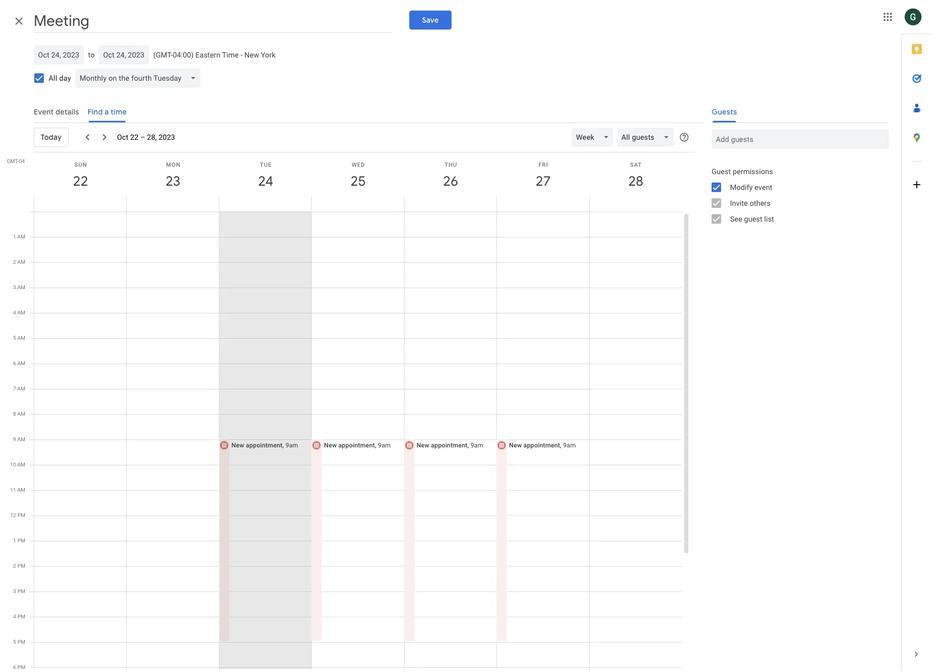 Task type: vqa. For each thing, say whether or not it's contained in the screenshot.


Task type: locate. For each thing, give the bounding box(es) containing it.
pm for 4 pm
[[17, 614, 25, 620]]

am up 3 am
[[17, 259, 25, 265]]

3 down "2 am"
[[13, 284, 16, 290]]

1 vertical spatial 22
[[72, 173, 87, 190]]

5
[[13, 335, 16, 341], [13, 639, 16, 645]]

all day
[[49, 74, 71, 82]]

sat 28
[[628, 161, 643, 190]]

7 am from the top
[[17, 386, 25, 392]]

8 am from the top
[[17, 411, 25, 417]]

5 for 5 pm
[[13, 639, 16, 645]]

4 for 4 pm
[[13, 614, 16, 620]]

am
[[17, 234, 25, 240], [17, 259, 25, 265], [17, 284, 25, 290], [17, 310, 25, 316], [17, 335, 25, 341], [17, 360, 25, 366], [17, 386, 25, 392], [17, 411, 25, 417], [17, 436, 25, 442], [17, 462, 25, 468], [17, 487, 25, 493]]

0 vertical spatial 3
[[13, 284, 16, 290]]

event
[[755, 183, 773, 192]]

pm for 12 pm
[[17, 512, 25, 518]]

1 vertical spatial 5
[[13, 639, 16, 645]]

22 inside navigation toolbar
[[130, 133, 138, 141]]

2 up 3 pm
[[13, 563, 16, 569]]

am right 8 at the bottom
[[17, 411, 25, 417]]

5 down 4 pm
[[13, 639, 16, 645]]

04:00)
[[173, 51, 194, 59]]

2 1 from the top
[[13, 538, 16, 544]]

am right the 11
[[17, 487, 25, 493]]

appointment
[[246, 442, 283, 449], [339, 442, 375, 449], [431, 442, 468, 449], [524, 442, 560, 449]]

am for 4 am
[[17, 310, 25, 316]]

2 4 from the top
[[13, 614, 16, 620]]

2 am
[[13, 259, 25, 265]]

10 am from the top
[[17, 462, 25, 468]]

am right 9
[[17, 436, 25, 442]]

pm right 12 at the bottom of the page
[[17, 512, 25, 518]]

26
[[443, 173, 458, 190]]

,
[[283, 442, 284, 449], [375, 442, 377, 449], [468, 442, 469, 449], [560, 442, 562, 449]]

3 pm from the top
[[17, 563, 25, 569]]

4 pm from the top
[[17, 588, 25, 594]]

eastern
[[196, 51, 220, 59]]

pm for 1 pm
[[17, 538, 25, 544]]

time
[[222, 51, 239, 59]]

2 9am from the left
[[378, 442, 391, 449]]

am for 7 am
[[17, 386, 25, 392]]

1 vertical spatial 2
[[13, 563, 16, 569]]

fri
[[539, 161, 549, 168]]

1 horizontal spatial 22
[[130, 133, 138, 141]]

new
[[244, 51, 259, 59], [232, 442, 244, 449], [324, 442, 337, 449], [417, 442, 430, 449], [509, 442, 522, 449]]

pm
[[17, 512, 25, 518], [17, 538, 25, 544], [17, 563, 25, 569], [17, 588, 25, 594], [17, 614, 25, 620], [17, 639, 25, 645]]

4
[[13, 310, 16, 316], [13, 614, 16, 620]]

pm up 2 pm
[[17, 538, 25, 544]]

6 pm from the top
[[17, 639, 25, 645]]

0 vertical spatial 2
[[13, 259, 16, 265]]

1 , from the left
[[283, 442, 284, 449]]

invite
[[730, 199, 748, 207]]

new appointment , 9am
[[232, 442, 298, 449], [324, 442, 391, 449], [417, 442, 483, 449], [509, 442, 576, 449]]

monday, october 23 element
[[161, 169, 185, 194]]

guest permissions
[[712, 167, 773, 176]]

today
[[41, 132, 62, 142]]

am down 3 am
[[17, 310, 25, 316]]

navigation toolbar
[[34, 122, 695, 153]]

thursday, october 26 element
[[439, 169, 463, 194]]

9 am from the top
[[17, 436, 25, 442]]

23
[[165, 173, 180, 190]]

1 vertical spatial 4
[[13, 614, 16, 620]]

1 2 from the top
[[13, 259, 16, 265]]

10 am
[[10, 462, 25, 468]]

2 up 3 am
[[13, 259, 16, 265]]

am right 6
[[17, 360, 25, 366]]

(gmt-04:00) eastern time - new york
[[153, 51, 276, 59]]

am for 3 am
[[17, 284, 25, 290]]

27 column header
[[497, 153, 590, 212]]

2 2 from the top
[[13, 563, 16, 569]]

4 down 3 am
[[13, 310, 16, 316]]

3 am
[[13, 284, 25, 290]]

2
[[13, 259, 16, 265], [13, 563, 16, 569]]

1 up "2 am"
[[13, 234, 16, 240]]

pm down 4 pm
[[17, 639, 25, 645]]

am right 7
[[17, 386, 25, 392]]

tue 24
[[258, 161, 273, 190]]

0 vertical spatial 22
[[130, 133, 138, 141]]

1 vertical spatial 1
[[13, 538, 16, 544]]

1 pm from the top
[[17, 512, 25, 518]]

1
[[13, 234, 16, 240], [13, 538, 16, 544]]

3 up 4 pm
[[13, 588, 16, 594]]

2 5 from the top
[[13, 639, 16, 645]]

22 left the –
[[130, 133, 138, 141]]

4 down 3 pm
[[13, 614, 16, 620]]

22 for oct 22 – 28, 2023
[[130, 133, 138, 141]]

tab list
[[902, 34, 931, 640]]

am down "4 am"
[[17, 335, 25, 341]]

None field
[[75, 69, 205, 88], [572, 128, 618, 147], [618, 128, 678, 147], [75, 69, 205, 88], [572, 128, 618, 147], [618, 128, 678, 147]]

4 am from the top
[[17, 310, 25, 316]]

3 9am from the left
[[471, 442, 483, 449]]

26 column header
[[404, 153, 497, 212]]

see
[[730, 215, 743, 223]]

6 am from the top
[[17, 360, 25, 366]]

am for 2 am
[[17, 259, 25, 265]]

2 pm
[[13, 563, 25, 569]]

am for 6 am
[[17, 360, 25, 366]]

am for 11 am
[[17, 487, 25, 493]]

0 vertical spatial 5
[[13, 335, 16, 341]]

Guests text field
[[716, 130, 885, 149]]

1 vertical spatial 3
[[13, 588, 16, 594]]

3 pm
[[13, 588, 25, 594]]

1 5 from the top
[[13, 335, 16, 341]]

9am
[[286, 442, 298, 449], [378, 442, 391, 449], [471, 442, 483, 449], [563, 442, 576, 449]]

04
[[19, 158, 25, 164]]

9
[[13, 436, 16, 442]]

–
[[140, 133, 145, 141]]

1 3 from the top
[[13, 284, 16, 290]]

4 pm
[[13, 614, 25, 620]]

mon
[[166, 161, 181, 168]]

5 pm from the top
[[17, 614, 25, 620]]

28,
[[147, 133, 157, 141]]

22 inside column header
[[72, 173, 87, 190]]

1 down 12 at the bottom of the page
[[13, 538, 16, 544]]

2 3 from the top
[[13, 588, 16, 594]]

8
[[13, 411, 16, 417]]

1 1 from the top
[[13, 234, 16, 240]]

2 appointment from the left
[[339, 442, 375, 449]]

11
[[10, 487, 16, 493]]

row
[[30, 211, 682, 669]]

oct
[[117, 133, 128, 141]]

group containing guest permissions
[[703, 164, 889, 227]]

saturday, october 28 element
[[624, 169, 648, 194]]

22 for sun 22
[[72, 173, 87, 190]]

5 am from the top
[[17, 335, 25, 341]]

pm up 3 pm
[[17, 563, 25, 569]]

3
[[13, 284, 16, 290], [13, 588, 16, 594]]

am right 10
[[17, 462, 25, 468]]

gmt-04
[[7, 158, 25, 164]]

invite others
[[730, 199, 771, 207]]

grid
[[0, 153, 691, 669]]

11 am from the top
[[17, 487, 25, 493]]

0 vertical spatial 1
[[13, 234, 16, 240]]

sunday, october 22 element
[[68, 169, 93, 194]]

cell
[[218, 211, 312, 669], [34, 212, 127, 669], [127, 212, 219, 669], [311, 212, 405, 669], [404, 212, 497, 669], [496, 212, 590, 669], [590, 212, 682, 669]]

4 am
[[13, 310, 25, 316]]

permissions
[[733, 167, 773, 176]]

pm for 5 pm
[[17, 639, 25, 645]]

0 horizontal spatial 22
[[72, 173, 87, 190]]

modify
[[730, 183, 753, 192]]

3 for 3 pm
[[13, 588, 16, 594]]

group
[[703, 164, 889, 227]]

2 , from the left
[[375, 442, 377, 449]]

1 appointment from the left
[[246, 442, 283, 449]]

pm up 4 pm
[[17, 588, 25, 594]]

4 for 4 am
[[13, 310, 16, 316]]

12 pm
[[10, 512, 25, 518]]

1 new appointment , 9am from the left
[[232, 442, 298, 449]]

2 am from the top
[[17, 259, 25, 265]]

22
[[130, 133, 138, 141], [72, 173, 87, 190]]

1 am from the top
[[17, 234, 25, 240]]

1 4 from the top
[[13, 310, 16, 316]]

see guest list
[[730, 215, 774, 223]]

mon 23
[[165, 161, 181, 190]]

day
[[59, 74, 71, 82]]

Start date text field
[[38, 49, 80, 61]]

22 column header
[[34, 153, 127, 212]]

5 up 6
[[13, 335, 16, 341]]

22 down 'sun'
[[72, 173, 87, 190]]

3 am from the top
[[17, 284, 25, 290]]

0 vertical spatial 4
[[13, 310, 16, 316]]

sun
[[74, 161, 87, 168]]

pm down 3 pm
[[17, 614, 25, 620]]

friday, october 27 element
[[531, 169, 556, 194]]

am up "2 am"
[[17, 234, 25, 240]]

24
[[258, 173, 273, 190]]

to
[[88, 51, 95, 59]]

am down "2 am"
[[17, 284, 25, 290]]

2 for 2 pm
[[13, 563, 16, 569]]

2 pm from the top
[[17, 538, 25, 544]]



Task type: describe. For each thing, give the bounding box(es) containing it.
(gmt-
[[153, 51, 173, 59]]

modify event
[[730, 183, 773, 192]]

2023
[[159, 133, 175, 141]]

tue
[[260, 161, 272, 168]]

28 column header
[[589, 153, 682, 212]]

wed 25
[[350, 161, 365, 190]]

save button
[[410, 11, 452, 30]]

tuesday, october 24 element
[[254, 169, 278, 194]]

8 am
[[13, 411, 25, 417]]

4 9am from the left
[[563, 442, 576, 449]]

am for 5 am
[[17, 335, 25, 341]]

1 for 1 pm
[[13, 538, 16, 544]]

wednesday, october 25 element
[[346, 169, 370, 194]]

save
[[422, 15, 439, 25]]

24 column header
[[219, 153, 312, 212]]

3 , from the left
[[468, 442, 469, 449]]

25 column header
[[312, 153, 405, 212]]

27
[[535, 173, 550, 190]]

all
[[49, 74, 57, 82]]

9 am
[[13, 436, 25, 442]]

am for 1 am
[[17, 234, 25, 240]]

10
[[10, 462, 16, 468]]

thu
[[445, 161, 457, 168]]

grid containing 22
[[0, 153, 691, 669]]

4 appointment from the left
[[524, 442, 560, 449]]

others
[[750, 199, 771, 207]]

End date text field
[[103, 49, 145, 61]]

wed
[[352, 161, 365, 168]]

2 new appointment , 9am from the left
[[324, 442, 391, 449]]

pm for 3 pm
[[17, 588, 25, 594]]

guest
[[744, 215, 763, 223]]

4 , from the left
[[560, 442, 562, 449]]

7
[[13, 386, 16, 392]]

4 new appointment , 9am from the left
[[509, 442, 576, 449]]

25
[[350, 173, 365, 190]]

thu 26
[[443, 161, 458, 190]]

2 for 2 am
[[13, 259, 16, 265]]

1 pm
[[13, 538, 25, 544]]

3 for 3 am
[[13, 284, 16, 290]]

am for 9 am
[[17, 436, 25, 442]]

am for 10 am
[[17, 462, 25, 468]]

28
[[628, 173, 643, 190]]

5 am
[[13, 335, 25, 341]]

sun 22
[[72, 161, 87, 190]]

11 am
[[10, 487, 25, 493]]

Title text field
[[34, 9, 393, 33]]

-
[[241, 51, 243, 59]]

3 appointment from the left
[[431, 442, 468, 449]]

row containing new appointment
[[30, 211, 682, 669]]

5 for 5 am
[[13, 335, 16, 341]]

list
[[765, 215, 774, 223]]

23 column header
[[126, 153, 219, 212]]

guest
[[712, 167, 731, 176]]

12
[[10, 512, 16, 518]]

6
[[13, 360, 16, 366]]

1 for 1 am
[[13, 234, 16, 240]]

1 9am from the left
[[286, 442, 298, 449]]

york
[[261, 51, 276, 59]]

pm for 2 pm
[[17, 563, 25, 569]]

5 pm
[[13, 639, 25, 645]]

7 am
[[13, 386, 25, 392]]

sat
[[630, 161, 642, 168]]

fri 27
[[535, 161, 550, 190]]

3 new appointment , 9am from the left
[[417, 442, 483, 449]]

gmt-
[[7, 158, 19, 164]]

oct 22 – 28, 2023
[[117, 133, 175, 141]]

6 am
[[13, 360, 25, 366]]

today button
[[34, 125, 68, 150]]

am for 8 am
[[17, 411, 25, 417]]

1 am
[[13, 234, 25, 240]]



